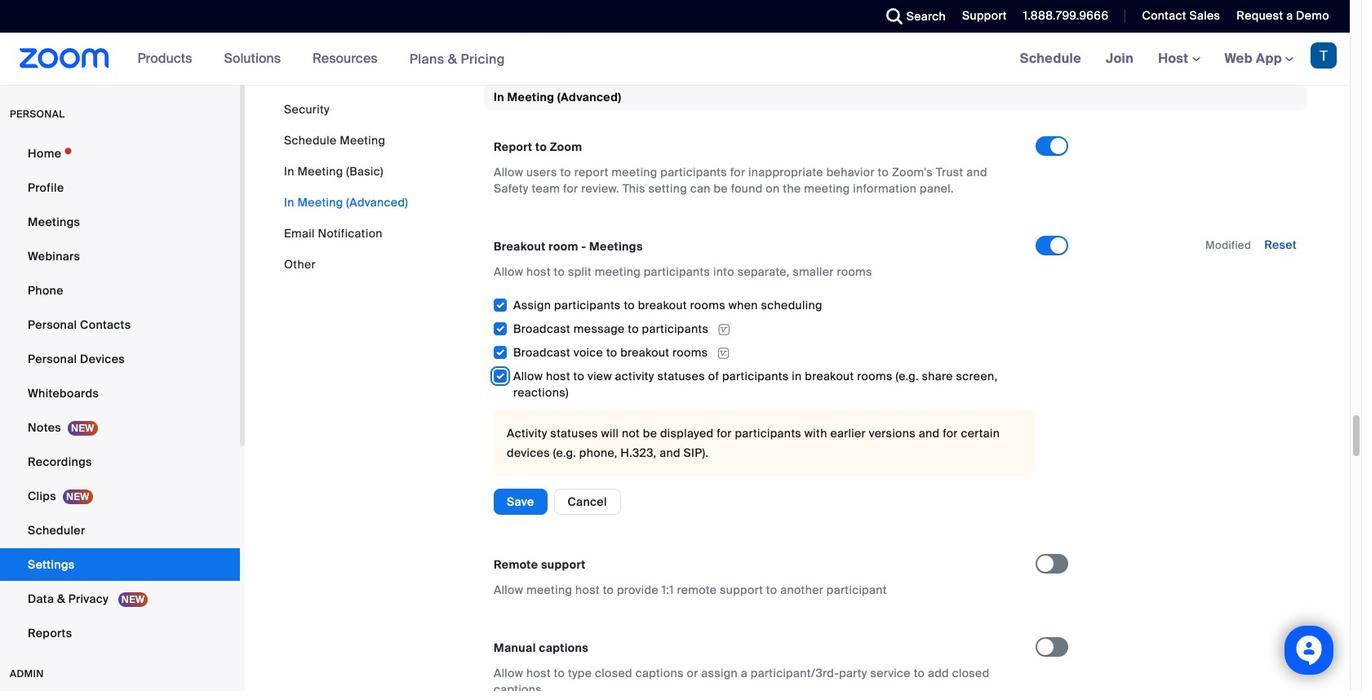 Task type: vqa. For each thing, say whether or not it's contained in the screenshot.
add to google calendar image
no



Task type: describe. For each thing, give the bounding box(es) containing it.
in meeting (basic)
[[284, 164, 384, 179]]

to left type
[[554, 666, 565, 681]]

breakout inside "allow host to view activity statuses of participants in breakout rooms (e.g. share screen, reactions)"
[[805, 369, 854, 384]]

cancel button
[[554, 489, 621, 515]]

phone
[[28, 283, 63, 298]]

broadcast voice to breakout rooms application
[[493, 340, 1036, 364]]

reports link
[[0, 617, 240, 650]]

report
[[575, 165, 609, 180]]

to left zoom
[[536, 140, 547, 154]]

smaller
[[793, 265, 834, 279]]

web app
[[1225, 50, 1283, 67]]

for up found
[[731, 165, 746, 180]]

0 vertical spatial pictures
[[613, 0, 659, 5]]

notes
[[28, 421, 61, 435]]

request
[[1237, 8, 1284, 23]]

separate,
[[738, 265, 790, 279]]

to up broadcast message to participants
[[624, 298, 635, 313]]

request a demo
[[1237, 8, 1330, 23]]

assign participants to breakout rooms when scheduling
[[514, 298, 823, 313]]

trust
[[936, 165, 964, 180]]

allow for allow host to type closed captions or assign a participant/3rd-party service to add closed captions
[[494, 666, 524, 681]]

earlier
[[831, 426, 866, 441]]

broadcast voice to breakout rooms
[[514, 345, 708, 360]]

report
[[494, 140, 533, 154]]

or
[[687, 666, 699, 681]]

to left split
[[554, 265, 565, 279]]

schedule meeting
[[284, 133, 386, 148]]

home link
[[0, 137, 240, 170]]

allow for allow users to report meeting participants for inappropriate behavior to zoom's trust and safety team for review. this setting can be found on the meeting information panel.
[[494, 165, 524, 180]]

this
[[623, 181, 646, 196]]

whiteboards link
[[0, 377, 240, 410]]

& for privacy
[[57, 592, 65, 607]]

add
[[928, 666, 950, 681]]

allow for allow host to view activity statuses of participants in breakout rooms (e.g. share screen, reactions)
[[514, 369, 543, 384]]

broadcast for broadcast voice to breakout rooms
[[514, 345, 571, 360]]

participant/3rd-
[[751, 666, 840, 681]]

rooms right smaller
[[837, 265, 873, 279]]

reactions)
[[514, 385, 569, 400]]

participants inside "allow host to view activity statuses of participants in breakout rooms (e.g. share screen, reactions)"
[[723, 369, 789, 384]]

manual captions
[[494, 641, 589, 656]]

scheduler link
[[0, 514, 240, 547]]

in inside "allow host to view activity statuses of participants in breakout rooms (e.g. share screen, reactions)"
[[792, 369, 802, 384]]

products button
[[138, 33, 200, 85]]

video
[[589, 7, 619, 22]]

1 horizontal spatial support
[[720, 583, 764, 598]]

zoom logo image
[[20, 48, 109, 69]]

and right versions
[[919, 426, 940, 441]]

settings
[[28, 558, 75, 572]]

the inside allow users to report meeting participants for inappropriate behavior to zoom's trust and safety team for review. this setting can be found on the meeting information panel.
[[783, 181, 801, 196]]

rooms inside application
[[673, 345, 708, 360]]

schedule link
[[1008, 33, 1094, 85]]

contact sales
[[1143, 8, 1221, 23]]

0 horizontal spatial (advanced)
[[346, 195, 408, 210]]

rooms inside "allow host to view activity statuses of participants in breakout rooms (e.g. share screen, reactions)"
[[858, 369, 893, 384]]

allow for allow host to split meeting participants into separate, smaller rooms
[[494, 265, 524, 279]]

remote
[[677, 583, 717, 598]]

& for pricing
[[448, 50, 458, 67]]

share
[[922, 369, 954, 384]]

will up "search"
[[937, 0, 954, 5]]

data & privacy link
[[0, 583, 240, 616]]

0 horizontal spatial profile
[[574, 0, 610, 5]]

able
[[795, 7, 819, 22]]

1 horizontal spatial pictures
[[946, 7, 992, 22]]

be inside allow users to report meeting participants for inappropriate behavior to zoom's trust and safety team for review. this setting can be found on the meeting information panel.
[[714, 181, 728, 196]]

1.888.799.9666 button up the schedule link
[[1024, 8, 1109, 23]]

and left sip).
[[660, 446, 681, 461]]

other
[[284, 257, 316, 272]]

allow host to type closed captions or assign a participant/3rd-party service to add closed captions
[[494, 666, 990, 692]]

allow for allow meeting host to provide 1:1 remote support to another participant
[[494, 583, 524, 598]]

personal for personal devices
[[28, 352, 77, 367]]

0 horizontal spatial in meeting (advanced)
[[284, 195, 408, 210]]

versions
[[869, 426, 916, 441]]

web app button
[[1225, 50, 1294, 67]]

participants inside application
[[642, 322, 709, 336]]

contact
[[1143, 8, 1187, 23]]

for down "allow host to view activity statuses of participants in breakout rooms (e.g. share screen, reactions)"
[[717, 426, 732, 441]]

to left provide
[[603, 583, 614, 598]]

be down only
[[778, 7, 792, 22]]

participants
[[667, 7, 733, 22]]

1:1
[[662, 583, 674, 598]]

in meeting (advanced) link
[[284, 195, 408, 210]]

and inside allow users to report meeting participants for inappropriate behavior to zoom's trust and safety team for review. this setting can be found on the meeting information panel.
[[967, 165, 988, 180]]

behavior
[[827, 165, 875, 180]]

clips
[[28, 489, 56, 504]]

activity statuses will not be displayed for participants with earlier versions and for certain devices (e.g. phone, h.323, and sip).
[[507, 426, 1000, 461]]

meetings navigation
[[1008, 33, 1351, 86]]

resources
[[313, 50, 378, 67]]

breakout for voice
[[621, 345, 670, 360]]

meeting for in meeting (advanced) link
[[298, 195, 343, 210]]

home
[[28, 146, 61, 161]]

meeting down the behavior
[[804, 181, 850, 196]]

host for split
[[527, 265, 551, 279]]

personal
[[10, 108, 65, 121]]

meeting inside "element"
[[508, 89, 555, 104]]

scheduler
[[28, 523, 85, 538]]

contacts
[[80, 318, 131, 332]]

their
[[879, 7, 904, 22]]

cancel
[[568, 495, 607, 510]]

allow users to report meeting participants for inappropriate behavior to zoom's trust and safety team for review. this setting can be found on the meeting information panel.
[[494, 165, 988, 196]]

support version for broadcast voice to breakout rooms image
[[712, 346, 735, 361]]

meetings inside in meeting (advanced) "element"
[[590, 239, 643, 254]]

breakout room - meetings
[[494, 239, 643, 254]]

host for view
[[546, 369, 571, 384]]

be inside "activity statuses will not be displayed for participants with earlier versions and for certain devices (e.g. phone, h.323, and sip)."
[[643, 426, 658, 441]]

support
[[963, 8, 1007, 23]]

message
[[574, 322, 625, 336]]

profile link
[[0, 171, 240, 204]]

for left certain
[[943, 426, 958, 441]]

meeting.
[[515, 23, 564, 38]]

schedule for schedule meeting
[[284, 133, 337, 148]]

email
[[284, 226, 315, 241]]

when
[[729, 298, 758, 313]]

(advanced) inside "element"
[[558, 89, 622, 104]]

security link
[[284, 102, 330, 117]]

remote
[[494, 558, 538, 572]]

the left "video"
[[568, 7, 586, 22]]

support version for broadcast message to participants image
[[713, 323, 736, 337]]

0 horizontal spatial support
[[541, 558, 586, 572]]

participants inside "activity statuses will not be displayed for participants with earlier versions and for certain devices (e.g. phone, h.323, and sip)."
[[735, 426, 802, 441]]

team
[[532, 181, 560, 196]]

email notification
[[284, 226, 383, 241]]

privacy
[[68, 592, 109, 607]]

participant inside in meeting (advanced) "element"
[[827, 583, 887, 598]]

allow host to view activity statuses of participants in breakout rooms (e.g. share screen, reactions)
[[514, 369, 998, 400]]

in inside all participant profile pictures will be hidden and only the names of participants will be displayed on the video screen. participants will not be able to update their profile pictures in the meeting.
[[995, 7, 1005, 22]]

inappropriate
[[749, 165, 824, 180]]

solutions
[[224, 50, 281, 67]]

meeting down the remote support
[[527, 583, 573, 598]]

type
[[568, 666, 592, 681]]

plans
[[410, 50, 445, 67]]

meeting up this
[[612, 165, 658, 180]]

activity
[[507, 426, 548, 441]]

will up screen.
[[662, 0, 679, 5]]

only
[[765, 0, 788, 5]]

a inside allow host to type closed captions or assign a participant/3rd-party service to add closed captions
[[741, 666, 748, 681]]

reset
[[1265, 238, 1298, 252]]

to inside application
[[607, 345, 618, 360]]

recordings link
[[0, 446, 240, 479]]

personal contacts
[[28, 318, 131, 332]]



Task type: locate. For each thing, give the bounding box(es) containing it.
0 vertical spatial support
[[541, 558, 586, 572]]

displayed down all
[[494, 7, 547, 22]]

banner
[[0, 33, 1351, 86]]

broadcast inside application
[[514, 322, 571, 336]]

profile right their
[[907, 7, 943, 22]]

to inside "allow host to view activity statuses of participants in breakout rooms (e.g. share screen, reactions)"
[[574, 369, 585, 384]]

broadcast up reactions)
[[514, 345, 571, 360]]

broadcast message to participants application
[[493, 317, 1036, 340]]

1 horizontal spatial statuses
[[658, 369, 705, 384]]

phone link
[[0, 274, 240, 307]]

be up participants
[[682, 0, 697, 5]]

in
[[995, 7, 1005, 22], [792, 369, 802, 384]]

1 horizontal spatial not
[[757, 7, 775, 22]]

data
[[28, 592, 54, 607]]

on up meeting.
[[550, 7, 565, 22]]

1 vertical spatial statuses
[[551, 426, 598, 441]]

in meeting (basic) link
[[284, 164, 384, 179]]

profile picture image
[[1311, 42, 1338, 69]]

pictures right their
[[946, 7, 992, 22]]

participants inside all participant profile pictures will be hidden and only the names of participants will be displayed on the video screen. participants will not be able to update their profile pictures in the meeting.
[[867, 0, 934, 5]]

names
[[812, 0, 850, 5]]

meeting up report to zoom
[[508, 89, 555, 104]]

1 closed from the left
[[595, 666, 633, 681]]

allow host to split meeting participants into separate, smaller rooms
[[494, 265, 873, 279]]

search
[[907, 9, 946, 24]]

1 vertical spatial (advanced)
[[346, 195, 408, 210]]

host inside allow host to type closed captions or assign a participant/3rd-party service to add closed captions
[[527, 666, 551, 681]]

a left demo
[[1287, 8, 1294, 23]]

menu bar containing security
[[284, 101, 408, 273]]

meeting right split
[[595, 265, 641, 279]]

schedule inside meetings navigation
[[1020, 50, 1082, 67]]

support link
[[951, 0, 1012, 33], [963, 8, 1007, 23]]

0 vertical spatial broadcast
[[514, 322, 571, 336]]

displayed inside all participant profile pictures will be hidden and only the names of participants will be displayed on the video screen. participants will not be able to update their profile pictures in the meeting.
[[494, 7, 547, 22]]

for right team
[[563, 181, 579, 196]]

scheduling
[[762, 298, 823, 313]]

0 vertical spatial statuses
[[658, 369, 705, 384]]

participants down assign participants to breakout rooms when scheduling
[[642, 322, 709, 336]]

1 horizontal spatial schedule
[[1020, 50, 1082, 67]]

1 vertical spatial support
[[720, 583, 764, 598]]

of inside all participant profile pictures will be hidden and only the names of participants will be displayed on the video screen. participants will not be able to update their profile pictures in the meeting.
[[853, 0, 864, 5]]

hidden
[[700, 0, 738, 5]]

1 vertical spatial meetings
[[590, 239, 643, 254]]

will up phone,
[[601, 426, 619, 441]]

0 horizontal spatial of
[[709, 369, 720, 384]]

allow down remote
[[494, 583, 524, 598]]

in down schedule meeting
[[284, 164, 295, 179]]

host inside "allow host to view activity statuses of participants in breakout rooms (e.g. share screen, reactions)"
[[546, 369, 571, 384]]

reports
[[28, 626, 72, 641]]

in meeting (advanced) up notification
[[284, 195, 408, 210]]

will inside "activity statuses will not be displayed for participants with earlier versions and for certain devices (e.g. phone, h.323, and sip)."
[[601, 426, 619, 441]]

displayed
[[494, 7, 547, 22], [661, 426, 714, 441]]

1 vertical spatial in meeting (advanced)
[[284, 195, 408, 210]]

certain
[[961, 426, 1000, 441]]

be up support
[[957, 0, 972, 5]]

meeting for schedule meeting link
[[340, 133, 386, 148]]

schedule for schedule
[[1020, 50, 1082, 67]]

1 vertical spatial displayed
[[661, 426, 714, 441]]

host
[[1159, 50, 1193, 67]]

meetings inside personal menu menu
[[28, 215, 80, 229]]

personal up whiteboards
[[28, 352, 77, 367]]

personal menu menu
[[0, 137, 240, 652]]

host for type
[[527, 666, 551, 681]]

1 vertical spatial in
[[284, 164, 295, 179]]

web
[[1225, 50, 1253, 67]]

0 horizontal spatial not
[[622, 426, 640, 441]]

(e.g.
[[896, 369, 919, 384], [553, 446, 577, 461]]

0 horizontal spatial on
[[550, 7, 565, 22]]

breakout up with
[[805, 369, 854, 384]]

to left add on the bottom of page
[[914, 666, 925, 681]]

0 vertical spatial on
[[550, 7, 565, 22]]

breakout inside application
[[621, 345, 670, 360]]

join
[[1106, 50, 1134, 67]]

schedule down 1.888.799.9666
[[1020, 50, 1082, 67]]

0 vertical spatial not
[[757, 7, 775, 22]]

1 vertical spatial personal
[[28, 352, 77, 367]]

rooms left support version for broadcast voice to breakout rooms image
[[673, 345, 708, 360]]

to inside application
[[628, 322, 639, 336]]

1 vertical spatial on
[[766, 181, 780, 196]]

1 vertical spatial schedule
[[284, 133, 337, 148]]

all
[[494, 0, 508, 5]]

users
[[527, 165, 557, 180]]

for
[[731, 165, 746, 180], [563, 181, 579, 196], [717, 426, 732, 441], [943, 426, 958, 441]]

save
[[507, 495, 534, 510]]

of inside "allow host to view activity statuses of participants in breakout rooms (e.g. share screen, reactions)"
[[709, 369, 720, 384]]

0 vertical spatial in meeting (advanced)
[[494, 89, 622, 104]]

the down all
[[494, 23, 512, 38]]

1 vertical spatial captions
[[636, 666, 684, 681]]

pricing
[[461, 50, 505, 67]]

breakout down allow host to split meeting participants into separate, smaller rooms
[[638, 298, 687, 313]]

group containing assign participants to breakout rooms when scheduling
[[493, 293, 1036, 476]]

the down the inappropriate
[[783, 181, 801, 196]]

(advanced) up zoom
[[558, 89, 622, 104]]

(e.g. inside "activity statuses will not be displayed for participants with earlier versions and for certain devices (e.g. phone, h.323, and sip)."
[[553, 446, 577, 461]]

participants
[[867, 0, 934, 5], [661, 165, 728, 180], [644, 265, 711, 279], [554, 298, 621, 313], [642, 322, 709, 336], [723, 369, 789, 384], [735, 426, 802, 441]]

in down pricing
[[494, 89, 505, 104]]

on inside all participant profile pictures will be hidden and only the names of participants will be displayed on the video screen. participants will not be able to update their profile pictures in the meeting.
[[550, 7, 565, 22]]

(e.g. left share at the right of the page
[[896, 369, 919, 384]]

1 vertical spatial in
[[792, 369, 802, 384]]

1 vertical spatial profile
[[907, 7, 943, 22]]

be up h.323,
[[643, 426, 658, 441]]

1 horizontal spatial participant
[[827, 583, 887, 598]]

demo
[[1297, 8, 1330, 23]]

2 vertical spatial in
[[284, 195, 295, 210]]

participants up message
[[554, 298, 621, 313]]

0 horizontal spatial statuses
[[551, 426, 598, 441]]

1 vertical spatial breakout
[[621, 345, 670, 360]]

on inside allow users to report meeting participants for inappropriate behavior to zoom's trust and safety team for review. this setting can be found on the meeting information panel.
[[766, 181, 780, 196]]

all participant profile pictures will be hidden and only the names of participants will be displayed on the video screen. participants will not be able to update their profile pictures in the meeting.
[[494, 0, 1005, 38]]

meetings right "-"
[[590, 239, 643, 254]]

schedule down security link
[[284, 133, 337, 148]]

broadcast message to participants
[[514, 322, 709, 336]]

host left provide
[[576, 583, 600, 598]]

room
[[549, 239, 579, 254]]

participants up assign participants to breakout rooms when scheduling
[[644, 265, 711, 279]]

allow up reactions)
[[514, 369, 543, 384]]

(e.g. left phone,
[[553, 446, 577, 461]]

in meeting (advanced) inside "element"
[[494, 89, 622, 104]]

host down manual captions
[[527, 666, 551, 681]]

phone,
[[580, 446, 618, 461]]

not up h.323,
[[622, 426, 640, 441]]

assign
[[514, 298, 551, 313]]

0 vertical spatial of
[[853, 0, 864, 5]]

profile up "video"
[[574, 0, 610, 5]]

rooms up versions
[[858, 369, 893, 384]]

1.888.799.9666
[[1024, 8, 1109, 23]]

2 vertical spatial captions
[[494, 683, 542, 692]]

another
[[781, 583, 824, 598]]

broadcast inside application
[[514, 345, 571, 360]]

product information navigation
[[125, 33, 518, 86]]

personal contacts link
[[0, 309, 240, 341]]

0 vertical spatial a
[[1287, 8, 1294, 23]]

1 broadcast from the top
[[514, 322, 571, 336]]

activity
[[615, 369, 655, 384]]

found
[[731, 181, 763, 196]]

in for in meeting (basic) link
[[284, 164, 295, 179]]

on down the inappropriate
[[766, 181, 780, 196]]

0 horizontal spatial in
[[792, 369, 802, 384]]

captions down manual
[[494, 683, 542, 692]]

statuses right activity
[[658, 369, 705, 384]]

panel.
[[920, 181, 954, 196]]

plans & pricing link
[[410, 50, 505, 67], [410, 50, 505, 67]]

on
[[550, 7, 565, 22], [766, 181, 780, 196]]

not inside all participant profile pictures will be hidden and only the names of participants will be displayed on the video screen. participants will not be able to update their profile pictures in the meeting.
[[757, 7, 775, 22]]

meeting up (basic)
[[340, 133, 386, 148]]

and right trust
[[967, 165, 988, 180]]

1.888.799.9666 button up join
[[1012, 0, 1113, 33]]

1 vertical spatial (e.g.
[[553, 446, 577, 461]]

0 horizontal spatial closed
[[595, 666, 633, 681]]

allow down breakout
[[494, 265, 524, 279]]

1 horizontal spatial of
[[853, 0, 864, 5]]

sales
[[1190, 8, 1221, 23]]

of down support version for broadcast voice to breakout rooms image
[[709, 369, 720, 384]]

review.
[[582, 181, 620, 196]]

1.888.799.9666 button
[[1012, 0, 1113, 33], [1024, 8, 1109, 23]]

host button
[[1159, 50, 1201, 67]]

1 horizontal spatial &
[[448, 50, 458, 67]]

reset button
[[1265, 238, 1298, 252]]

1 horizontal spatial in
[[995, 7, 1005, 22]]

plans & pricing
[[410, 50, 505, 67]]

menu bar
[[284, 101, 408, 273]]

not inside "activity statuses will not be displayed for participants with earlier versions and for certain devices (e.g. phone, h.323, and sip)."
[[622, 426, 640, 441]]

a right the assign
[[741, 666, 748, 681]]

(advanced) down (basic)
[[346, 195, 408, 210]]

0 vertical spatial (advanced)
[[558, 89, 622, 104]]

in up email
[[284, 195, 295, 210]]

banner containing products
[[0, 33, 1351, 86]]

in for in meeting (advanced) link
[[284, 195, 295, 210]]

0 vertical spatial in
[[494, 89, 505, 104]]

0 vertical spatial schedule
[[1020, 50, 1082, 67]]

0 vertical spatial personal
[[28, 318, 77, 332]]

meetings link
[[0, 206, 240, 238]]

to up broadcast voice to breakout rooms
[[628, 322, 639, 336]]

1 horizontal spatial (e.g.
[[896, 369, 919, 384]]

0 horizontal spatial &
[[57, 592, 65, 607]]

0 horizontal spatial pictures
[[613, 0, 659, 5]]

broadcast for broadcast message to participants
[[514, 322, 571, 336]]

devices
[[507, 446, 550, 461]]

0 vertical spatial (e.g.
[[896, 369, 919, 384]]

1 horizontal spatial meetings
[[590, 239, 643, 254]]

0 horizontal spatial participant
[[511, 0, 571, 5]]

1 horizontal spatial a
[[1287, 8, 1294, 23]]

0 vertical spatial captions
[[539, 641, 589, 656]]

resources button
[[313, 33, 385, 85]]

1 vertical spatial not
[[622, 426, 640, 441]]

notes link
[[0, 412, 240, 444]]

meeting
[[612, 165, 658, 180], [804, 181, 850, 196], [595, 265, 641, 279], [527, 583, 573, 598]]

0 vertical spatial displayed
[[494, 7, 547, 22]]

to right users
[[561, 165, 572, 180]]

0 vertical spatial profile
[[574, 0, 610, 5]]

1 horizontal spatial displayed
[[661, 426, 714, 441]]

0 vertical spatial in
[[995, 7, 1005, 22]]

& right data
[[57, 592, 65, 607]]

pictures up screen.
[[613, 0, 659, 5]]

captions left or
[[636, 666, 684, 681]]

1 horizontal spatial on
[[766, 181, 780, 196]]

1 horizontal spatial in meeting (advanced)
[[494, 89, 622, 104]]

1 vertical spatial of
[[709, 369, 720, 384]]

1 vertical spatial pictures
[[946, 7, 992, 22]]

0 vertical spatial breakout
[[638, 298, 687, 313]]

0 horizontal spatial meetings
[[28, 215, 80, 229]]

to right "voice"
[[607, 345, 618, 360]]

into
[[714, 265, 735, 279]]

personal
[[28, 318, 77, 332], [28, 352, 77, 367]]

voice
[[574, 345, 604, 360]]

0 vertical spatial meetings
[[28, 215, 80, 229]]

update
[[837, 7, 876, 22]]

sip).
[[684, 446, 709, 461]]

meetings up webinars
[[28, 215, 80, 229]]

0 horizontal spatial (e.g.
[[553, 446, 577, 461]]

2 vertical spatial breakout
[[805, 369, 854, 384]]

personal for personal contacts
[[28, 318, 77, 332]]

0 vertical spatial participant
[[511, 0, 571, 5]]

will down hidden
[[736, 7, 754, 22]]

0 vertical spatial &
[[448, 50, 458, 67]]

zoom
[[550, 140, 583, 154]]

allow inside allow host to type closed captions or assign a participant/3rd-party service to add closed captions
[[494, 666, 524, 681]]

allow down manual
[[494, 666, 524, 681]]

rooms
[[837, 265, 873, 279], [690, 298, 726, 313], [673, 345, 708, 360], [858, 369, 893, 384]]

allow inside "allow host to view activity statuses of participants in breakout rooms (e.g. share screen, reactions)"
[[514, 369, 543, 384]]

the up able
[[791, 0, 809, 5]]

allow up safety on the top left of the page
[[494, 165, 524, 180]]

meetings
[[28, 215, 80, 229], [590, 239, 643, 254]]

& inside product information navigation
[[448, 50, 458, 67]]

recordings
[[28, 455, 92, 470]]

2 closed from the left
[[953, 666, 990, 681]]

closed right type
[[595, 666, 633, 681]]

notification
[[318, 226, 383, 241]]

statuses inside "allow host to view activity statuses of participants in breakout rooms (e.g. share screen, reactions)"
[[658, 369, 705, 384]]

captions up type
[[539, 641, 589, 656]]

participants inside allow users to report meeting participants for inappropriate behavior to zoom's trust and safety team for review. this setting can be found on the meeting information panel.
[[661, 165, 728, 180]]

to down names
[[822, 7, 834, 22]]

be
[[682, 0, 697, 5], [957, 0, 972, 5], [778, 7, 792, 22], [714, 181, 728, 196], [643, 426, 658, 441]]

displayed up sip).
[[661, 426, 714, 441]]

1 vertical spatial a
[[741, 666, 748, 681]]

the
[[791, 0, 809, 5], [568, 7, 586, 22], [494, 23, 512, 38], [783, 181, 801, 196]]

1 personal from the top
[[28, 318, 77, 332]]

in inside "element"
[[494, 89, 505, 104]]

group
[[493, 293, 1036, 476]]

host
[[527, 265, 551, 279], [546, 369, 571, 384], [576, 583, 600, 598], [527, 666, 551, 681]]

participants up can
[[661, 165, 728, 180]]

0 horizontal spatial displayed
[[494, 7, 547, 22]]

participant inside all participant profile pictures will be hidden and only the names of participants will be displayed on the video screen. participants will not be able to update their profile pictures in the meeting.
[[511, 0, 571, 5]]

to left another
[[767, 583, 778, 598]]

1 vertical spatial broadcast
[[514, 345, 571, 360]]

broadcast down assign
[[514, 322, 571, 336]]

to up information
[[878, 165, 889, 180]]

solutions button
[[224, 33, 288, 85]]

(advanced)
[[558, 89, 622, 104], [346, 195, 408, 210]]

in meeting (advanced) up zoom
[[494, 89, 622, 104]]

1 horizontal spatial closed
[[953, 666, 990, 681]]

of up the update
[[853, 0, 864, 5]]

of
[[853, 0, 864, 5], [709, 369, 720, 384]]

whiteboards
[[28, 386, 99, 401]]

(e.g. inside "allow host to view activity statuses of participants in breakout rooms (e.g. share screen, reactions)"
[[896, 369, 919, 384]]

meeting down schedule meeting
[[298, 164, 343, 179]]

provide
[[617, 583, 659, 598]]

meeting for in meeting (basic) link
[[298, 164, 343, 179]]

& inside personal menu menu
[[57, 592, 65, 607]]

2 personal from the top
[[28, 352, 77, 367]]

participant up meeting.
[[511, 0, 571, 5]]

be right can
[[714, 181, 728, 196]]

participant right another
[[827, 583, 887, 598]]

and left only
[[741, 0, 762, 5]]

2 broadcast from the top
[[514, 345, 571, 360]]

breakout
[[494, 239, 546, 254]]

participant
[[511, 0, 571, 5], [827, 583, 887, 598]]

breakout for participants
[[638, 298, 687, 313]]

participants down broadcast voice to breakout rooms application
[[723, 369, 789, 384]]

and inside all participant profile pictures will be hidden and only the names of participants will be displayed on the video screen. participants will not be able to update their profile pictures in the meeting.
[[741, 0, 762, 5]]

1 horizontal spatial (advanced)
[[558, 89, 622, 104]]

profile
[[28, 180, 64, 195]]

request a demo link
[[1225, 0, 1351, 33], [1237, 8, 1330, 23]]

closed right add on the bottom of page
[[953, 666, 990, 681]]

0 horizontal spatial schedule
[[284, 133, 337, 148]]

support
[[541, 558, 586, 572], [720, 583, 764, 598]]

statuses up phone,
[[551, 426, 598, 441]]

group inside in meeting (advanced) "element"
[[493, 293, 1036, 476]]

allow inside allow users to report meeting participants for inappropriate behavior to zoom's trust and safety team for review. this setting can be found on the meeting information panel.
[[494, 165, 524, 180]]

manual
[[494, 641, 536, 656]]

in meeting (advanced) element
[[484, 85, 1307, 692]]

meeting up email notification
[[298, 195, 343, 210]]

broadcast
[[514, 322, 571, 336], [514, 345, 571, 360]]

1 vertical spatial &
[[57, 592, 65, 607]]

0 horizontal spatial a
[[741, 666, 748, 681]]

h.323,
[[621, 446, 657, 461]]

1 horizontal spatial profile
[[907, 7, 943, 22]]

to inside all participant profile pictures will be hidden and only the names of participants will be displayed on the video screen. participants will not be able to update their profile pictures in the meeting.
[[822, 7, 834, 22]]

and
[[741, 0, 762, 5], [967, 165, 988, 180], [919, 426, 940, 441], [660, 446, 681, 461]]

participants up their
[[867, 0, 934, 5]]

displayed inside "activity statuses will not be displayed for participants with earlier versions and for certain devices (e.g. phone, h.323, and sip)."
[[661, 426, 714, 441]]

statuses inside "activity statuses will not be displayed for participants with earlier versions and for certain devices (e.g. phone, h.323, and sip)."
[[551, 426, 598, 441]]

1 vertical spatial participant
[[827, 583, 887, 598]]

in left 1.888.799.9666
[[995, 7, 1005, 22]]

screen.
[[622, 7, 664, 22]]

rooms up support version for broadcast message to participants icon
[[690, 298, 726, 313]]

safety
[[494, 181, 529, 196]]

data & privacy
[[28, 592, 112, 607]]



